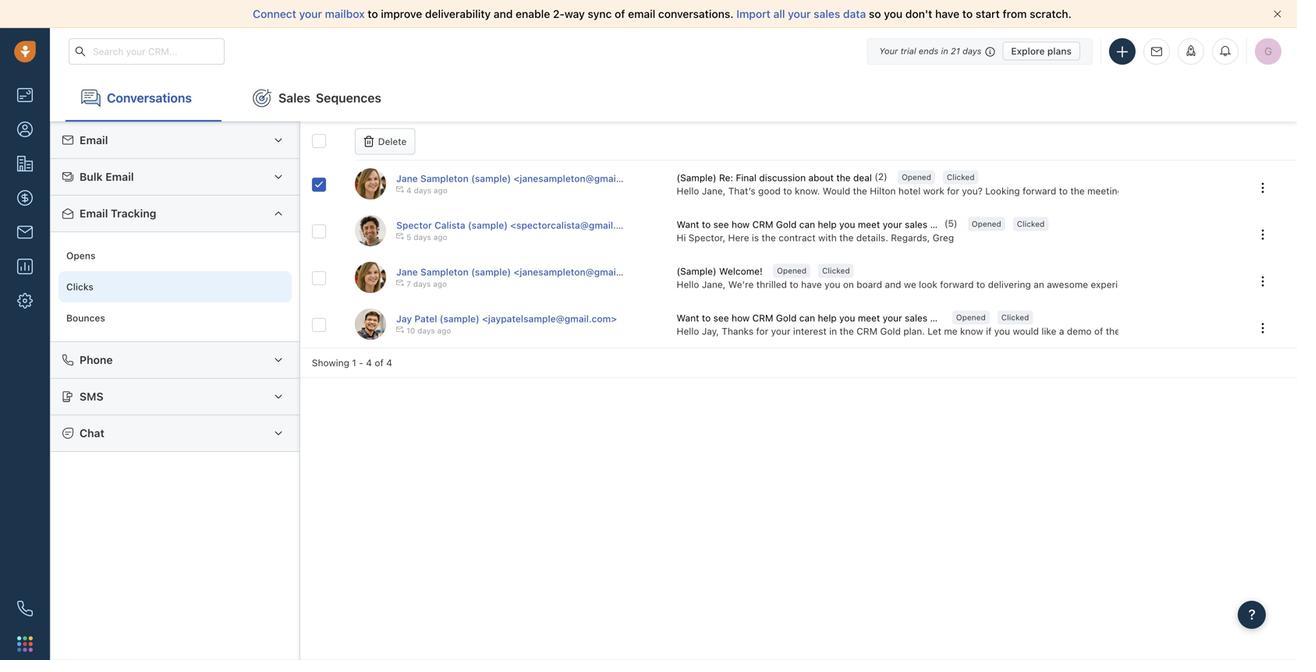 Task type: locate. For each thing, give the bounding box(es) containing it.
0 vertical spatial forward
[[1023, 186, 1057, 197]]

0 vertical spatial want to see how crm gold can help you meet your sales goals? button
[[677, 218, 959, 231]]

1 vertical spatial jane
[[396, 267, 418, 278]]

jane up the 7
[[396, 267, 418, 278]]

1 horizontal spatial greg
[[1129, 186, 1150, 197]]

(sample) up the spector calista (sample) <spectorcalista@gmail.com> link
[[471, 173, 511, 184]]

close image
[[1274, 10, 1282, 18]]

1 vertical spatial see
[[714, 313, 729, 324]]

1 vertical spatial and
[[885, 279, 902, 290]]

me
[[944, 326, 958, 337]]

days right the 7
[[413, 280, 431, 289]]

1 horizontal spatial in
[[941, 46, 949, 56]]

outgoing image
[[396, 232, 404, 240], [396, 279, 404, 287], [396, 326, 404, 334]]

0 vertical spatial jane,
[[702, 186, 726, 197]]

want up hi
[[677, 219, 700, 230]]

0 horizontal spatial have
[[801, 279, 822, 290]]

0 vertical spatial how
[[732, 219, 750, 230]]

2 outgoing image from the top
[[396, 279, 404, 287]]

1 can from the top
[[800, 219, 815, 230]]

the right interest
[[840, 326, 854, 337]]

0 vertical spatial email
[[80, 134, 108, 147]]

hotel
[[899, 186, 921, 197]]

jane, for we're
[[702, 279, 726, 290]]

jane for (sample) welcome!
[[396, 267, 418, 278]]

jane sampleton (sample) <janesampleton@gmail.com> down the spector calista (sample) <spectorcalista@gmail.com> link
[[396, 267, 647, 278]]

ago for 5 days ago
[[434, 233, 448, 242]]

you
[[884, 7, 903, 20], [840, 219, 856, 230], [825, 279, 841, 290], [840, 313, 856, 324], [995, 326, 1011, 337]]

want to see how crm gold can help you meet your sales goals? up interest
[[677, 313, 959, 324]]

(sample) for 4 days ago
[[471, 173, 511, 184]]

outgoing image for jay patel (sample) <jaypatelsample@gmail.com>
[[396, 326, 404, 334]]

if left y
[[1285, 279, 1291, 290]]

hello for hello jane, that's good to know. would the hilton hotel work for you? looking forward to the meeting. greg
[[677, 186, 699, 197]]

3 hello from the top
[[677, 326, 699, 337]]

in left 21
[[941, 46, 949, 56]]

0 vertical spatial goals?
[[930, 219, 959, 230]]

1 vertical spatial jane sampleton (sample) <janesampleton@gmail.com> link
[[396, 267, 647, 278]]

0 horizontal spatial forward
[[940, 279, 974, 290]]

5
[[407, 233, 412, 242]]

you right so
[[884, 7, 903, 20]]

ago for 7 days ago
[[433, 280, 447, 289]]

1 vertical spatial crm
[[753, 313, 774, 324]]

hello jane, we're thrilled to have you on board and we look forward to delivering an awesome experience. at any point of time in this trial, if y
[[677, 279, 1298, 290]]

email down bulk
[[80, 207, 108, 220]]

sales left data
[[814, 7, 841, 20]]

for right thanks
[[756, 326, 769, 337]]

the right with
[[840, 233, 854, 244]]

clicks
[[66, 282, 93, 293]]

jane, down (sample) welcome! on the top
[[702, 279, 726, 290]]

connect your mailbox link
[[253, 7, 368, 20]]

hello up hi
[[677, 186, 699, 197]]

(sample) left re:
[[677, 172, 717, 183]]

jay,
[[702, 326, 719, 337]]

1 vertical spatial sales
[[905, 219, 928, 230]]

opened up thrilled
[[777, 267, 807, 276]]

1 want to see how crm gold can help you meet your sales goals? button from the top
[[677, 218, 959, 231]]

1 vertical spatial want to see how crm gold can help you meet your sales goals? link
[[677, 312, 959, 325]]

and left enable
[[494, 7, 513, 20]]

1 horizontal spatial for
[[947, 186, 960, 197]]

jane, down re:
[[702, 186, 726, 197]]

want to see how crm gold can help you meet your sales goals? button up interest
[[677, 312, 959, 325]]

crm down board
[[857, 326, 878, 337]]

2 (sample) from the top
[[677, 266, 717, 277]]

help up with
[[818, 219, 837, 230]]

1 meet from the top
[[858, 219, 880, 230]]

y
[[1293, 279, 1298, 290]]

2 see from the top
[[714, 313, 729, 324]]

1 horizontal spatial have
[[936, 7, 960, 20]]

0 vertical spatial can
[[800, 219, 815, 230]]

from
[[1003, 7, 1027, 20]]

1 how from the top
[[732, 219, 750, 230]]

deal
[[854, 172, 872, 183]]

crm up thanks
[[753, 313, 774, 324]]

forward right look
[[940, 279, 974, 290]]

1 outgoing image from the top
[[396, 232, 404, 240]]

goals? for jay patel (sample) <jaypatelsample@gmail.com>
[[930, 313, 959, 324]]

forward right looking
[[1023, 186, 1057, 197]]

(sample) inside (sample) re: final discussion about the deal (2)
[[677, 172, 717, 183]]

jane sampleton (sample) <janesampleton@gmail.com> link
[[396, 173, 647, 184], [396, 267, 647, 278]]

want to see how crm gold can help you meet your sales goals? link up hi spector, here is the contract with the details. regards, greg
[[677, 218, 959, 231]]

phone element
[[9, 594, 41, 625]]

hello left jay,
[[677, 326, 699, 337]]

0 vertical spatial <janesampleton@gmail.com>
[[514, 173, 647, 184]]

connect your mailbox to improve deliverability and enable 2-way sync of email conversations. import all your sales data so you don't have to start from scratch.
[[253, 7, 1072, 20]]

2 <janesampleton@gmail.com> from the top
[[514, 267, 647, 278]]

for left you?
[[947, 186, 960, 197]]

email
[[80, 134, 108, 147], [105, 170, 134, 183], [80, 207, 108, 220]]

crm for spector calista (sample) <spectorcalista@gmail.com>
[[753, 219, 774, 230]]

in
[[941, 46, 949, 56], [1234, 279, 1241, 290], [830, 326, 837, 337]]

that's
[[729, 186, 756, 197]]

want to see how crm gold can help you meet your sales goals? link
[[677, 218, 959, 231], [677, 312, 959, 325]]

1 jane from the top
[[396, 173, 418, 184]]

forward
[[1023, 186, 1057, 197], [940, 279, 974, 290]]

(sample) inside button
[[677, 266, 717, 277]]

opens link
[[59, 240, 292, 272]]

2 hello from the top
[[677, 279, 699, 290]]

2 jane sampleton (sample) <janesampleton@gmail.com> from the top
[[396, 267, 647, 278]]

freshworks switcher image
[[17, 637, 33, 653]]

2 vertical spatial email
[[80, 207, 108, 220]]

0 vertical spatial sampleton
[[421, 173, 469, 184]]

1 vertical spatial want to see how crm gold can help you meet your sales goals? button
[[677, 312, 959, 325]]

tab list
[[50, 75, 1298, 122]]

1 vertical spatial meet
[[858, 313, 880, 324]]

2 how from the top
[[732, 313, 750, 324]]

1 vertical spatial (sample)
[[677, 266, 717, 277]]

ago up calista in the left top of the page
[[434, 186, 448, 195]]

ago down calista in the left top of the page
[[434, 233, 448, 242]]

(sample) down spector,
[[677, 266, 717, 277]]

and left we
[[885, 279, 902, 290]]

sync
[[588, 7, 612, 20]]

have right don't
[[936, 7, 960, 20]]

0 vertical spatial want to see how crm gold can help you meet your sales goals?
[[677, 219, 959, 230]]

days right the 5
[[414, 233, 431, 242]]

regards,
[[891, 233, 930, 244]]

mailbox
[[325, 7, 365, 20]]

sampleton up '4 days ago'
[[421, 173, 469, 184]]

1 vertical spatial goals?
[[930, 313, 959, 324]]

contract
[[779, 233, 816, 244]]

days for 7 days ago
[[413, 280, 431, 289]]

sales up the plan.
[[905, 313, 928, 324]]

days right outgoing icon
[[414, 186, 432, 195]]

1 jane sampleton (sample) <janesampleton@gmail.com> from the top
[[396, 173, 647, 184]]

the up would
[[837, 172, 851, 183]]

1 hello from the top
[[677, 186, 699, 197]]

0 vertical spatial gold
[[776, 219, 797, 230]]

meet
[[858, 219, 880, 230], [858, 313, 880, 324]]

look
[[919, 279, 938, 290]]

gold up interest
[[776, 313, 797, 324]]

jane up outgoing icon
[[396, 173, 418, 184]]

(2)
[[875, 171, 888, 182]]

jane sampleton (sample) <janesampleton@gmail.com> for (sample) re: final discussion about the deal
[[396, 173, 647, 184]]

<janesampleton@gmail.com> down <spectorcalista@gmail.com>
[[514, 267, 647, 278]]

bulk email
[[80, 170, 134, 183]]

ago right the 7
[[433, 280, 447, 289]]

0 vertical spatial and
[[494, 7, 513, 20]]

start
[[976, 7, 1000, 20]]

on
[[843, 279, 854, 290]]

1 vertical spatial greg
[[933, 233, 954, 244]]

you up hi spector, here is the contract with the details. regards, greg
[[840, 219, 856, 230]]

can up interest
[[800, 313, 815, 324]]

days down patel
[[418, 326, 435, 335]]

1 want to see how crm gold can help you meet your sales goals? from the top
[[677, 219, 959, 230]]

2 want from the top
[[677, 313, 700, 324]]

0 vertical spatial hello
[[677, 186, 699, 197]]

0 vertical spatial want to see how crm gold can help you meet your sales goals? link
[[677, 218, 959, 231]]

0 horizontal spatial if
[[986, 326, 992, 337]]

days for 10 days ago
[[418, 326, 435, 335]]

jane sampleton (sample) <janesampleton@gmail.com> link down the spector calista (sample) <spectorcalista@gmail.com> link
[[396, 267, 647, 278]]

2 jane from the top
[[396, 267, 418, 278]]

want to see how crm gold can help you meet your sales goals? link up interest
[[677, 312, 959, 325]]

1 jane sampleton (sample) <janesampleton@gmail.com> link from the top
[[396, 173, 647, 184]]

2 vertical spatial outgoing image
[[396, 326, 404, 334]]

phone image
[[17, 602, 33, 617]]

like
[[1042, 326, 1057, 337]]

meet up details.
[[858, 219, 880, 230]]

0 vertical spatial (sample)
[[677, 172, 717, 183]]

demo
[[1067, 326, 1092, 337]]

1 vertical spatial jane sampleton (sample) <janesampleton@gmail.com>
[[396, 267, 647, 278]]

phone
[[80, 354, 113, 367]]

1 vertical spatial sampleton
[[421, 267, 469, 278]]

0 vertical spatial greg
[[1129, 186, 1150, 197]]

1 sampleton from the top
[[421, 173, 469, 184]]

how up here
[[732, 219, 750, 230]]

2 want to see how crm gold can help you meet your sales goals? link from the top
[[677, 312, 959, 325]]

have
[[936, 7, 960, 20], [801, 279, 822, 290]]

want for jay patel (sample) <jaypatelsample@gmail.com>
[[677, 313, 700, 324]]

0 vertical spatial jane sampleton (sample) <janesampleton@gmail.com>
[[396, 173, 647, 184]]

2 sampleton from the top
[[421, 267, 469, 278]]

<janesampleton@gmail.com>
[[514, 173, 647, 184], [514, 267, 647, 278]]

how up thanks
[[732, 313, 750, 324]]

1 goals? from the top
[[930, 219, 959, 230]]

0 horizontal spatial greg
[[933, 233, 954, 244]]

outgoing image for spector calista (sample) <spectorcalista@gmail.com>
[[396, 232, 404, 240]]

clicked
[[947, 173, 975, 182], [1017, 220, 1045, 229], [822, 267, 850, 276], [1002, 313, 1029, 322]]

tracking
[[111, 207, 156, 220]]

0 vertical spatial meet
[[858, 219, 880, 230]]

jane sampleton (sample) <janesampleton@gmail.com> up the spector calista (sample) <spectorcalista@gmail.com> link
[[396, 173, 647, 184]]

sales
[[279, 91, 311, 105]]

jane,
[[702, 186, 726, 197], [702, 279, 726, 290]]

know
[[960, 326, 984, 337]]

10
[[407, 326, 415, 335]]

0 vertical spatial for
[[947, 186, 960, 197]]

days for 4 days ago
[[414, 186, 432, 195]]

1 vertical spatial help
[[818, 313, 837, 324]]

2 vertical spatial sales
[[905, 313, 928, 324]]

1 vertical spatial <janesampleton@gmail.com>
[[514, 267, 647, 278]]

have left on
[[801, 279, 822, 290]]

help left expedite
[[1172, 326, 1191, 337]]

outgoing image left the 7
[[396, 279, 404, 287]]

0 horizontal spatial and
[[494, 7, 513, 20]]

1 vertical spatial can
[[800, 313, 815, 324]]

you left on
[[825, 279, 841, 290]]

1 vertical spatial hello
[[677, 279, 699, 290]]

0 vertical spatial outgoing image
[[396, 232, 404, 240]]

ago right 10
[[437, 326, 451, 335]]

1 vertical spatial how
[[732, 313, 750, 324]]

2 jane, from the top
[[702, 279, 726, 290]]

want to see how crm gold can help you meet your sales goals? button
[[677, 218, 959, 231], [677, 312, 959, 325]]

want to see how crm gold can help you meet your sales goals? for <spectorcalista@gmail.com>
[[677, 219, 959, 230]]

sampleton up 7 days ago
[[421, 267, 469, 278]]

2 vertical spatial crm
[[857, 326, 878, 337]]

goals? up me
[[930, 313, 959, 324]]

if right know
[[986, 326, 992, 337]]

goals? down work
[[930, 219, 959, 230]]

1 want from the top
[[677, 219, 700, 230]]

0 vertical spatial crm
[[753, 219, 774, 230]]

and
[[494, 7, 513, 20], [885, 279, 902, 290]]

can for jay patel (sample) <jaypatelsample@gmail.com>
[[800, 313, 815, 324]]

to left meeting.
[[1059, 186, 1068, 197]]

tab list containing conversations
[[50, 75, 1298, 122]]

0 vertical spatial have
[[936, 7, 960, 20]]

(sample) right calista in the left top of the page
[[468, 220, 508, 231]]

2 want to see how crm gold can help you meet your sales goals? button from the top
[[677, 312, 959, 325]]

in right interest
[[830, 326, 837, 337]]

1 horizontal spatial 4
[[386, 358, 392, 369]]

0 vertical spatial see
[[714, 219, 729, 230]]

sales up regards,
[[905, 219, 928, 230]]

2 meet from the top
[[858, 313, 880, 324]]

all
[[774, 7, 785, 20]]

want for spector calista (sample) <spectorcalista@gmail.com>
[[677, 219, 700, 230]]

help
[[818, 219, 837, 230], [818, 313, 837, 324], [1172, 326, 1191, 337]]

outgoing image left the 5
[[396, 232, 404, 240]]

outgoing image for jane sampleton (sample) <janesampleton@gmail.com>
[[396, 279, 404, 287]]

explore plans link
[[1003, 42, 1081, 60]]

of right the -
[[375, 358, 384, 369]]

to
[[368, 7, 378, 20], [963, 7, 973, 20], [784, 186, 792, 197], [1059, 186, 1068, 197], [702, 219, 711, 230], [790, 279, 799, 290], [977, 279, 986, 290], [702, 313, 711, 324], [1160, 326, 1169, 337]]

3 outgoing image from the top
[[396, 326, 404, 334]]

ago for 4 days ago
[[434, 186, 448, 195]]

want to see how crm gold can help you meet your sales goals? for <jaypatelsample@gmail.com>
[[677, 313, 959, 324]]

<janesampleton@gmail.com> up <spectorcalista@gmail.com>
[[514, 173, 647, 184]]

delivering
[[988, 279, 1031, 290]]

see
[[714, 219, 729, 230], [714, 313, 729, 324]]

chat
[[80, 427, 105, 440]]

-
[[359, 358, 364, 369]]

days for 5 days ago
[[414, 233, 431, 242]]

email right bulk
[[105, 170, 134, 183]]

in left this
[[1234, 279, 1241, 290]]

help up interest
[[818, 313, 837, 324]]

how for spector calista (sample) <spectorcalista@gmail.com>
[[732, 219, 750, 230]]

clicks link
[[59, 272, 292, 303]]

work
[[924, 186, 945, 197]]

1 vertical spatial jane,
[[702, 279, 726, 290]]

1 <janesampleton@gmail.com> from the top
[[514, 173, 647, 184]]

1 vertical spatial gold
[[776, 313, 797, 324]]

your
[[299, 7, 322, 20], [788, 7, 811, 20], [883, 219, 902, 230], [883, 313, 902, 324], [771, 326, 791, 337], [1234, 326, 1253, 337]]

you?
[[962, 186, 983, 197]]

(sample)
[[471, 173, 511, 184], [468, 220, 508, 231], [471, 267, 511, 278], [440, 313, 480, 324]]

1 vertical spatial forward
[[940, 279, 974, 290]]

opened up know
[[956, 313, 986, 322]]

want
[[677, 219, 700, 230], [677, 313, 700, 324]]

outgoing image left 10
[[396, 326, 404, 334]]

showing
[[312, 358, 349, 369]]

discussion
[[759, 172, 806, 183]]

0 vertical spatial sales
[[814, 7, 841, 20]]

1 want to see how crm gold can help you meet your sales goals? link from the top
[[677, 218, 959, 231]]

1 vertical spatial want
[[677, 313, 700, 324]]

1 vertical spatial email
[[105, 170, 134, 183]]

2 goals? from the top
[[930, 313, 959, 324]]

hello down (sample) welcome! on the top
[[677, 279, 699, 290]]

jane sampleton (sample) <janesampleton@gmail.com>
[[396, 173, 647, 184], [396, 267, 647, 278]]

want down (sample) welcome! on the top
[[677, 313, 700, 324]]

<janesampleton@gmail.com> for (sample) welcome!
[[514, 267, 647, 278]]

0 vertical spatial want
[[677, 219, 700, 230]]

2 vertical spatial hello
[[677, 326, 699, 337]]

0 vertical spatial jane
[[396, 173, 418, 184]]

(sample) up 10 days ago at the left of the page
[[440, 313, 480, 324]]

meet down board
[[858, 313, 880, 324]]

1 vertical spatial want to see how crm gold can help you meet your sales goals?
[[677, 313, 959, 324]]

1 see from the top
[[714, 219, 729, 230]]

gold up contract
[[776, 219, 797, 230]]

0 vertical spatial help
[[818, 219, 837, 230]]

crm up is on the top right of page
[[753, 219, 774, 230]]

2 jane sampleton (sample) <janesampleton@gmail.com> link from the top
[[396, 267, 647, 278]]

thanks
[[722, 326, 754, 337]]

can up hi spector, here is the contract with the details. regards, greg
[[800, 219, 815, 230]]

(sample) for 10 days ago
[[440, 313, 480, 324]]

want to see how crm gold can help you meet your sales goals? button up hi spector, here is the contract with the details. regards, greg
[[677, 218, 959, 231]]

2 can from the top
[[800, 313, 815, 324]]

crm
[[753, 219, 774, 230], [753, 313, 774, 324], [857, 326, 878, 337]]

7 days ago
[[407, 280, 447, 289]]

see up spector,
[[714, 219, 729, 230]]

an
[[1034, 279, 1045, 290]]

0 vertical spatial jane sampleton (sample) <janesampleton@gmail.com> link
[[396, 173, 647, 184]]

4
[[407, 186, 412, 195], [366, 358, 372, 369], [386, 358, 392, 369]]

spector calista (sample) <spectorcalista@gmail.com> link
[[396, 220, 641, 231]]

opened
[[902, 173, 932, 182], [972, 220, 1002, 229], [777, 267, 807, 276], [956, 313, 986, 322]]

0 horizontal spatial in
[[830, 326, 837, 337]]

1 jane, from the top
[[702, 186, 726, 197]]

see up jay,
[[714, 313, 729, 324]]

1 vertical spatial outgoing image
[[396, 279, 404, 287]]

jane for (sample) re: final discussion about the deal
[[396, 173, 418, 184]]

1 vertical spatial for
[[756, 326, 769, 337]]

greg right meeting.
[[1129, 186, 1150, 197]]

we
[[904, 279, 917, 290]]

2 want to see how crm gold can help you meet your sales goals? from the top
[[677, 313, 959, 324]]

1 (sample) from the top
[[677, 172, 717, 183]]

bulk
[[80, 170, 103, 183]]

(sample) up the jay patel (sample) <jaypatelsample@gmail.com>
[[471, 267, 511, 278]]

2 horizontal spatial in
[[1234, 279, 1241, 290]]

0 vertical spatial if
[[1285, 279, 1291, 290]]



Task type: describe. For each thing, give the bounding box(es) containing it.
let
[[928, 326, 942, 337]]

hello jane, that's good to know. would the hilton hotel work for you? looking forward to the meeting. greg
[[677, 186, 1150, 197]]

clicked up on
[[822, 267, 850, 276]]

would
[[1013, 326, 1039, 337]]

how for jay patel (sample) <jaypatelsample@gmail.com>
[[732, 313, 750, 324]]

with
[[819, 233, 837, 244]]

sales for <jaypatelsample@gmail.com>
[[905, 313, 928, 324]]

clicked up the would
[[1002, 313, 1029, 322]]

of right 'sync'
[[615, 7, 625, 20]]

outgoing image
[[396, 186, 404, 193]]

experience.
[[1091, 279, 1142, 290]]

spector calista (sample) <spectorcalista@gmail.com>
[[396, 220, 641, 231]]

(sample) for (sample) re: final discussion about the deal (2)
[[677, 172, 717, 183]]

bounces
[[66, 313, 105, 324]]

so
[[869, 7, 881, 20]]

you down on
[[840, 313, 856, 324]]

calista
[[435, 220, 466, 231]]

clicked up you?
[[947, 173, 975, 182]]

a
[[1059, 326, 1065, 337]]

sampleton for (sample) re: final discussion about the deal
[[421, 173, 469, 184]]

import
[[737, 7, 771, 20]]

don't
[[906, 7, 933, 20]]

goals? for spector calista (sample) <spectorcalista@gmail.com>
[[930, 219, 959, 230]]

interest
[[793, 326, 827, 337]]

crm for jay patel (sample) <jaypatelsample@gmail.com>
[[753, 313, 774, 324]]

you left the would
[[995, 326, 1011, 337]]

delete
[[378, 136, 407, 147]]

1 horizontal spatial if
[[1285, 279, 1291, 290]]

this
[[1244, 279, 1260, 290]]

time
[[1212, 279, 1231, 290]]

clicked down looking
[[1017, 220, 1045, 229]]

meet for <jaypatelsample@gmail.com>
[[858, 313, 880, 324]]

hi
[[677, 233, 686, 244]]

conversations.
[[658, 7, 734, 20]]

(sample) re: final discussion about the deal button
[[677, 171, 875, 185]]

<spectorcalista@gmail.com>
[[510, 220, 641, 231]]

details.
[[857, 233, 889, 244]]

any
[[1157, 279, 1173, 290]]

of left time
[[1200, 279, 1209, 290]]

spector,
[[689, 233, 726, 244]]

email for email
[[80, 134, 108, 147]]

product
[[1123, 326, 1158, 337]]

sequences
[[316, 91, 381, 105]]

welcome!
[[719, 266, 763, 277]]

to up spector,
[[702, 219, 711, 230]]

<janesampleton@gmail.com> for (sample) re: final discussion about the deal
[[514, 173, 647, 184]]

1 vertical spatial have
[[801, 279, 822, 290]]

way
[[565, 7, 585, 20]]

the inside (sample) re: final discussion about the deal (2)
[[837, 172, 851, 183]]

to right thrilled
[[790, 279, 799, 290]]

ends
[[919, 46, 939, 56]]

connect
[[253, 7, 296, 20]]

to down 'discussion'
[[784, 186, 792, 197]]

0 horizontal spatial 4
[[366, 358, 372, 369]]

can for spector calista (sample) <spectorcalista@gmail.com>
[[800, 219, 815, 230]]

plans
[[1048, 46, 1072, 57]]

hilton
[[870, 186, 896, 197]]

(sample) for 7 days ago
[[471, 267, 511, 278]]

1 vertical spatial if
[[986, 326, 992, 337]]

opens
[[66, 250, 95, 261]]

2 vertical spatial help
[[1172, 326, 1191, 337]]

sales sequences
[[279, 91, 381, 105]]

days right 21
[[963, 46, 982, 56]]

see for <jaypatelsample@gmail.com>
[[714, 313, 729, 324]]

21
[[951, 46, 960, 56]]

1 vertical spatial in
[[1234, 279, 1241, 290]]

<jaypatelsample@gmail.com>
[[482, 313, 617, 324]]

ago for 10 days ago
[[437, 326, 451, 335]]

jane sampleton (sample) <janesampleton@gmail.com> for (sample) welcome!
[[396, 267, 647, 278]]

2-
[[553, 7, 565, 20]]

hello jay, thanks for your interest in the crm gold plan. let me know if you would like a demo of the product to help expedite your evaluation
[[677, 326, 1298, 337]]

bounces link
[[59, 303, 292, 334]]

explore
[[1011, 46, 1045, 57]]

meet for <spectorcalista@gmail.com>
[[858, 219, 880, 230]]

want to see how crm gold can help you meet your sales goals? button for jay patel (sample) <jaypatelsample@gmail.com>
[[677, 312, 959, 325]]

(sample) welcome! link
[[677, 265, 766, 278]]

(sample) for 5 days ago
[[468, 220, 508, 231]]

(sample) re: final discussion about the deal link
[[677, 171, 875, 185]]

final
[[736, 172, 757, 183]]

1
[[352, 358, 356, 369]]

looking
[[986, 186, 1020, 197]]

showing 1 - 4 of 4
[[312, 358, 392, 369]]

help for <jaypatelsample@gmail.com>
[[818, 313, 837, 324]]

jane sampleton (sample) <janesampleton@gmail.com> link for (sample) re: final discussion about the deal
[[396, 173, 647, 184]]

opened right (5)
[[972, 220, 1002, 229]]

scratch.
[[1030, 7, 1072, 20]]

data
[[843, 7, 866, 20]]

want to see how crm gold can help you meet your sales goals? button for spector calista (sample) <spectorcalista@gmail.com>
[[677, 218, 959, 231]]

your trial ends in 21 days
[[880, 46, 982, 56]]

what's new image
[[1186, 45, 1197, 56]]

to up jay,
[[702, 313, 711, 324]]

hi spector, here is the contract with the details. regards, greg
[[677, 233, 954, 244]]

2 vertical spatial gold
[[880, 326, 901, 337]]

(sample) for (sample) welcome!
[[677, 266, 717, 277]]

(sample) welcome!
[[677, 266, 763, 277]]

4 days ago
[[407, 186, 448, 195]]

2 horizontal spatial 4
[[407, 186, 412, 195]]

0 horizontal spatial for
[[756, 326, 769, 337]]

thrilled
[[757, 279, 787, 290]]

of right demo
[[1095, 326, 1104, 337]]

enable
[[516, 7, 550, 20]]

email for email tracking
[[80, 207, 108, 220]]

hello for hello jay, thanks for your interest in the crm gold plan. let me know if you would like a demo of the product to help expedite your evaluation
[[677, 326, 699, 337]]

the down deal
[[853, 186, 868, 197]]

0 vertical spatial in
[[941, 46, 949, 56]]

your
[[880, 46, 898, 56]]

expedite
[[1193, 326, 1231, 337]]

here
[[728, 233, 749, 244]]

2 vertical spatial in
[[830, 326, 837, 337]]

opened up hello jane, that's good to know. would the hilton hotel work for you? looking forward to the meeting. greg
[[902, 173, 932, 182]]

would
[[823, 186, 851, 197]]

trial,
[[1263, 279, 1282, 290]]

hello for hello jane, we're thrilled to have you on board and we look forward to delivering an awesome experience. at any point of time in this trial, if y
[[677, 279, 699, 290]]

delete button
[[355, 128, 415, 155]]

the right is on the top right of page
[[762, 233, 776, 244]]

conversations link
[[66, 75, 222, 122]]

to left delivering
[[977, 279, 986, 290]]

to left start
[[963, 7, 973, 20]]

board
[[857, 279, 883, 290]]

Search your CRM... text field
[[69, 38, 225, 65]]

email
[[628, 7, 656, 20]]

sampleton for (sample) welcome!
[[421, 267, 469, 278]]

jane sampleton (sample) <janesampleton@gmail.com> link for (sample) welcome!
[[396, 267, 647, 278]]

deliverability
[[425, 7, 491, 20]]

sales for <spectorcalista@gmail.com>
[[905, 219, 928, 230]]

jay
[[396, 313, 412, 324]]

(sample) welcome! button
[[677, 265, 766, 278]]

(5)
[[945, 218, 958, 229]]

(sample) re: final discussion about the deal (2)
[[677, 171, 888, 183]]

import all your sales data link
[[737, 7, 869, 20]]

want to see how crm gold can help you meet your sales goals? link for <spectorcalista@gmail.com>
[[677, 218, 959, 231]]

at
[[1145, 279, 1154, 290]]

conversations
[[107, 91, 192, 105]]

evaluation
[[1256, 326, 1298, 337]]

to right mailbox
[[368, 7, 378, 20]]

want to see how crm gold can help you meet your sales goals? link for <jaypatelsample@gmail.com>
[[677, 312, 959, 325]]

send email image
[[1152, 47, 1163, 57]]

the left meeting.
[[1071, 186, 1085, 197]]

to right product
[[1160, 326, 1169, 337]]

spector
[[396, 220, 432, 231]]

point
[[1175, 279, 1198, 290]]

help for <spectorcalista@gmail.com>
[[818, 219, 837, 230]]

1 horizontal spatial and
[[885, 279, 902, 290]]

see for <spectorcalista@gmail.com>
[[714, 219, 729, 230]]

re:
[[719, 172, 733, 183]]

the left product
[[1106, 326, 1120, 337]]

jane, for that's
[[702, 186, 726, 197]]

gold for jay patel (sample) <jaypatelsample@gmail.com>
[[776, 313, 797, 324]]

1 horizontal spatial forward
[[1023, 186, 1057, 197]]

10 days ago
[[407, 326, 451, 335]]

gold for spector calista (sample) <spectorcalista@gmail.com>
[[776, 219, 797, 230]]



Task type: vqa. For each thing, say whether or not it's contained in the screenshot.
rightmost for
yes



